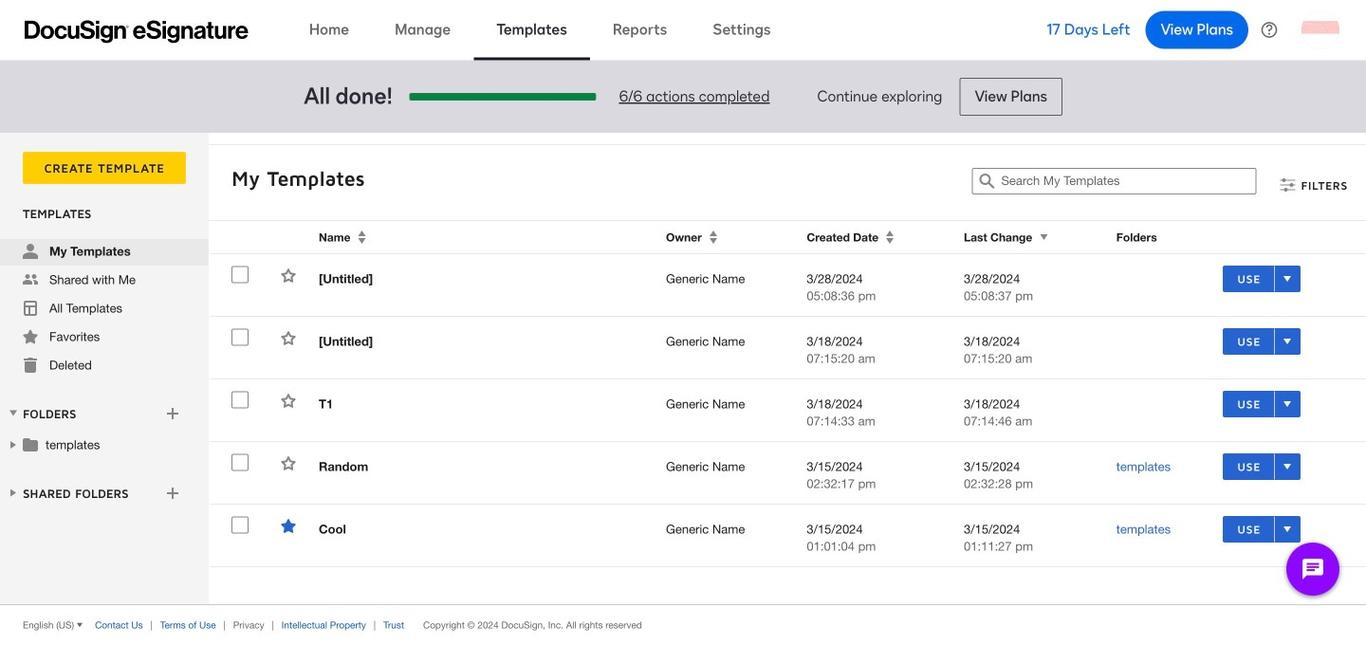 Task type: describe. For each thing, give the bounding box(es) containing it.
more info region
[[0, 605, 1367, 645]]

remove cool from favorites image
[[281, 519, 296, 534]]

view folders image
[[6, 406, 21, 421]]

view shared folders image
[[6, 485, 21, 501]]

secondary navigation region
[[0, 133, 1367, 605]]

shared image
[[23, 272, 38, 288]]

add [untitled] to favorites image
[[281, 268, 296, 283]]

add t1 to favorites image
[[281, 393, 296, 409]]

folder image
[[23, 437, 38, 452]]



Task type: vqa. For each thing, say whether or not it's contained in the screenshot.
view shared folders icon
yes



Task type: locate. For each thing, give the bounding box(es) containing it.
docusign esignature image
[[25, 20, 249, 43]]

user image
[[23, 244, 38, 259]]

add [untitled] to favorites image
[[281, 331, 296, 346]]

trash image
[[23, 358, 38, 373]]

add random to favorites image
[[281, 456, 296, 471]]

your uploaded profile image image
[[1302, 11, 1340, 49]]

Search My Templates text field
[[1002, 169, 1256, 194]]

star filled image
[[23, 329, 38, 345]]

templates image
[[23, 301, 38, 316]]



